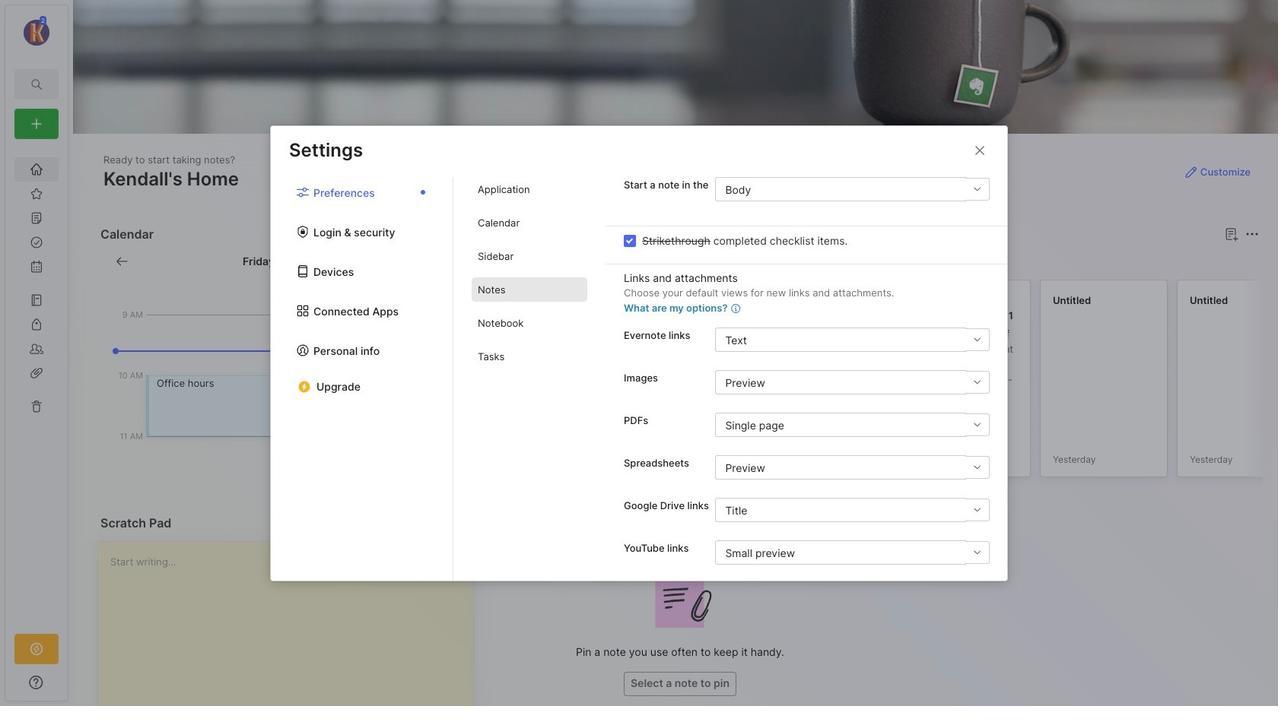 Task type: describe. For each thing, give the bounding box(es) containing it.
close image
[[971, 141, 989, 159]]

Start writing… text field
[[110, 543, 472, 707]]

upgrade image
[[27, 641, 46, 659]]

Choose default view option for Images field
[[716, 371, 989, 395]]

Choose default view option for Google Drive links field
[[716, 498, 989, 523]]

main element
[[0, 0, 73, 707]]



Task type: locate. For each thing, give the bounding box(es) containing it.
edit search image
[[27, 75, 46, 94]]

tree
[[5, 148, 68, 621]]

Select85 checkbox
[[624, 235, 636, 247]]

tab list
[[271, 177, 454, 581], [454, 177, 606, 581], [495, 253, 1257, 271]]

tree inside main element
[[5, 148, 68, 621]]

Choose default view option for PDFs field
[[716, 413, 989, 438]]

row group
[[492, 280, 1278, 487]]

Choose default view option for Spreadsheets field
[[716, 456, 989, 480]]

Choose default view option for Evernote links field
[[716, 328, 989, 352]]

home image
[[29, 162, 44, 177]]

Choose default view option for YouTube links field
[[716, 541, 989, 565]]

Start a new note in the body or title. field
[[716, 177, 989, 202]]

tab
[[472, 177, 587, 202], [472, 211, 587, 235], [472, 244, 587, 269], [495, 253, 540, 271], [546, 253, 608, 271], [472, 278, 587, 302], [472, 311, 587, 336], [472, 345, 587, 369]]



Task type: vqa. For each thing, say whether or not it's contained in the screenshot.
"Search Field"
no



